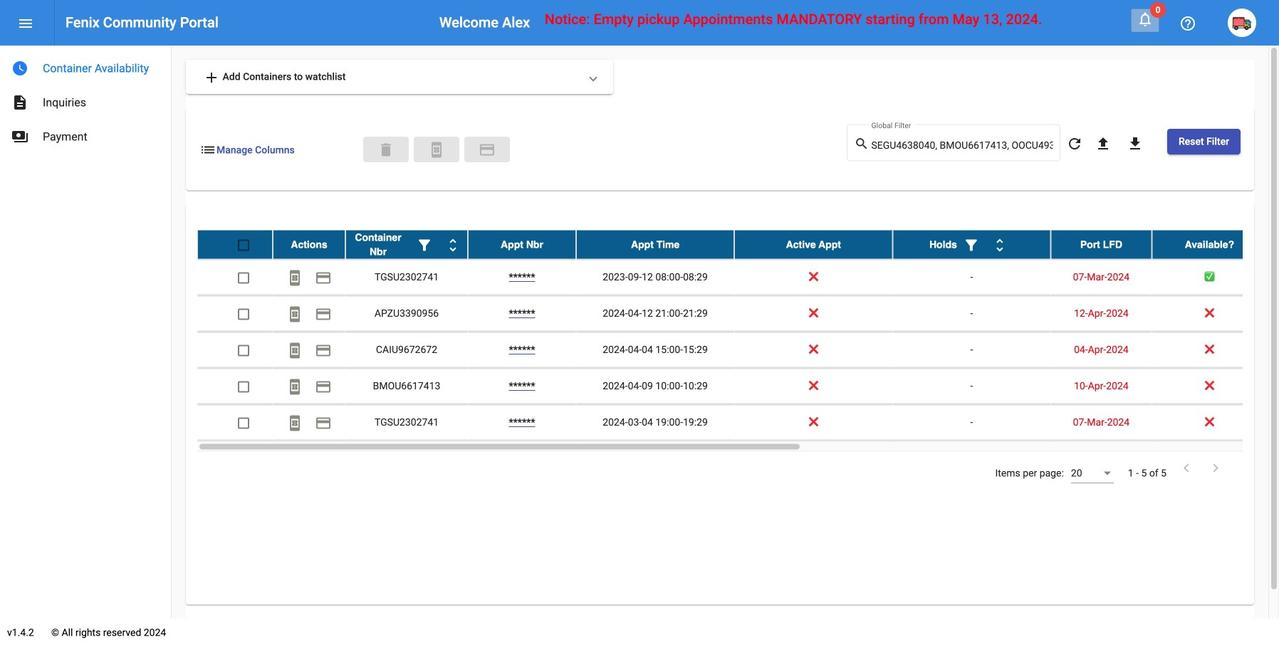 Task type: vqa. For each thing, say whether or not it's contained in the screenshot.
'Global Watchlist Filter' FIELD on the top right
yes



Task type: describe. For each thing, give the bounding box(es) containing it.
3 row from the top
[[197, 296, 1267, 332]]

5 row from the top
[[197, 369, 1267, 405]]

5 column header from the left
[[735, 230, 893, 259]]

6 column header from the left
[[893, 230, 1051, 259]]

3 column header from the left
[[468, 230, 576, 259]]

1 column header from the left
[[273, 230, 345, 259]]

7 column header from the left
[[1051, 230, 1152, 259]]

2 column header from the left
[[345, 230, 468, 259]]

4 row from the top
[[197, 332, 1267, 369]]



Task type: locate. For each thing, give the bounding box(es) containing it.
grid
[[197, 230, 1267, 452]]

row
[[197, 230, 1267, 260], [197, 260, 1267, 296], [197, 296, 1267, 332], [197, 332, 1267, 369], [197, 369, 1267, 405], [197, 405, 1267, 441]]

6 row from the top
[[197, 405, 1267, 441]]

no color image
[[1137, 11, 1154, 28], [11, 128, 28, 145], [1066, 135, 1083, 152], [1095, 135, 1112, 152], [1127, 135, 1144, 152], [199, 141, 217, 159], [428, 141, 445, 159], [315, 270, 332, 287], [315, 379, 332, 396], [286, 415, 303, 432], [1178, 460, 1195, 477], [1207, 460, 1224, 477]]

column header
[[273, 230, 345, 259], [345, 230, 468, 259], [468, 230, 576, 259], [576, 230, 735, 259], [735, 230, 893, 259], [893, 230, 1051, 259], [1051, 230, 1152, 259], [1152, 230, 1267, 259]]

1 row from the top
[[197, 230, 1267, 260]]

8 column header from the left
[[1152, 230, 1267, 259]]

no color image
[[17, 15, 34, 32], [1180, 15, 1197, 32], [11, 60, 28, 77], [203, 69, 220, 86], [11, 94, 28, 111], [854, 136, 871, 153], [479, 141, 496, 159], [416, 237, 433, 254], [444, 237, 462, 254], [963, 237, 980, 254], [991, 237, 1009, 254], [286, 270, 303, 287], [286, 306, 303, 323], [315, 306, 332, 323], [286, 342, 303, 359], [315, 342, 332, 359], [286, 379, 303, 396], [315, 415, 332, 432]]

4 column header from the left
[[576, 230, 735, 259]]

Global Watchlist Filter field
[[871, 140, 1053, 151]]

navigation
[[0, 46, 171, 154]]

delete image
[[378, 141, 395, 159]]

2 row from the top
[[197, 260, 1267, 296]]



